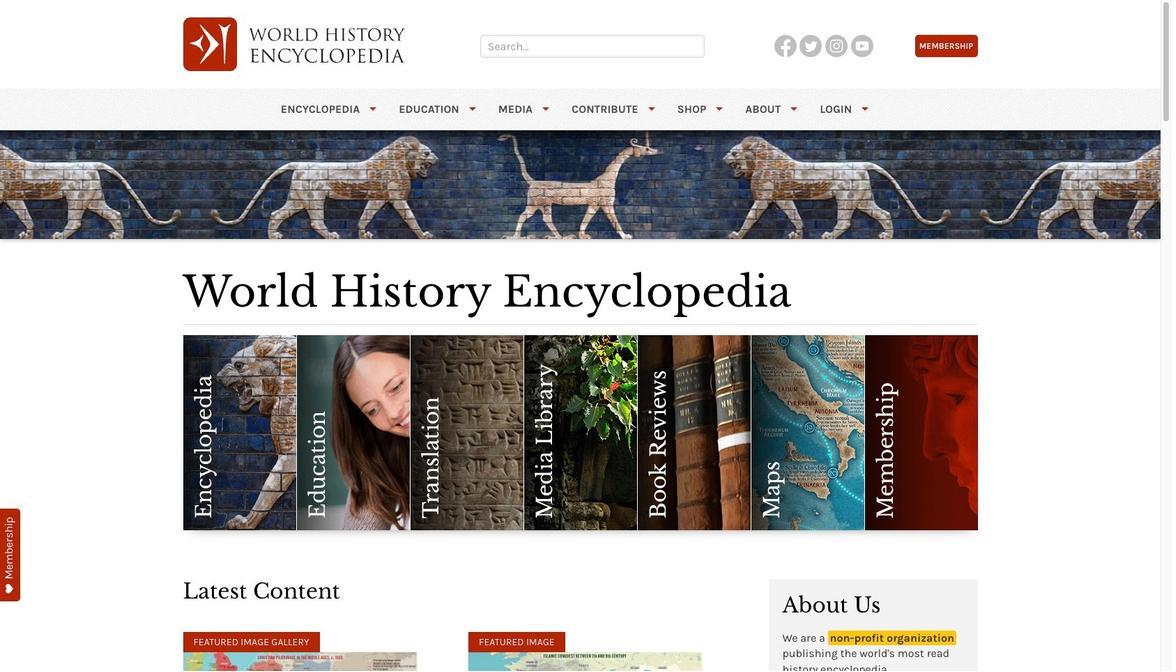 Task type: vqa. For each thing, say whether or not it's contained in the screenshot.
text box
no



Task type: describe. For each thing, give the bounding box(es) containing it.
Search... text field
[[480, 35, 705, 58]]

membership image
[[0, 509, 20, 602]]



Task type: locate. For each thing, give the bounding box(es) containing it.
10 maps on european history image
[[183, 653, 417, 672]]

islamic conquests in the 7th-9th centuries image
[[469, 653, 702, 672]]



